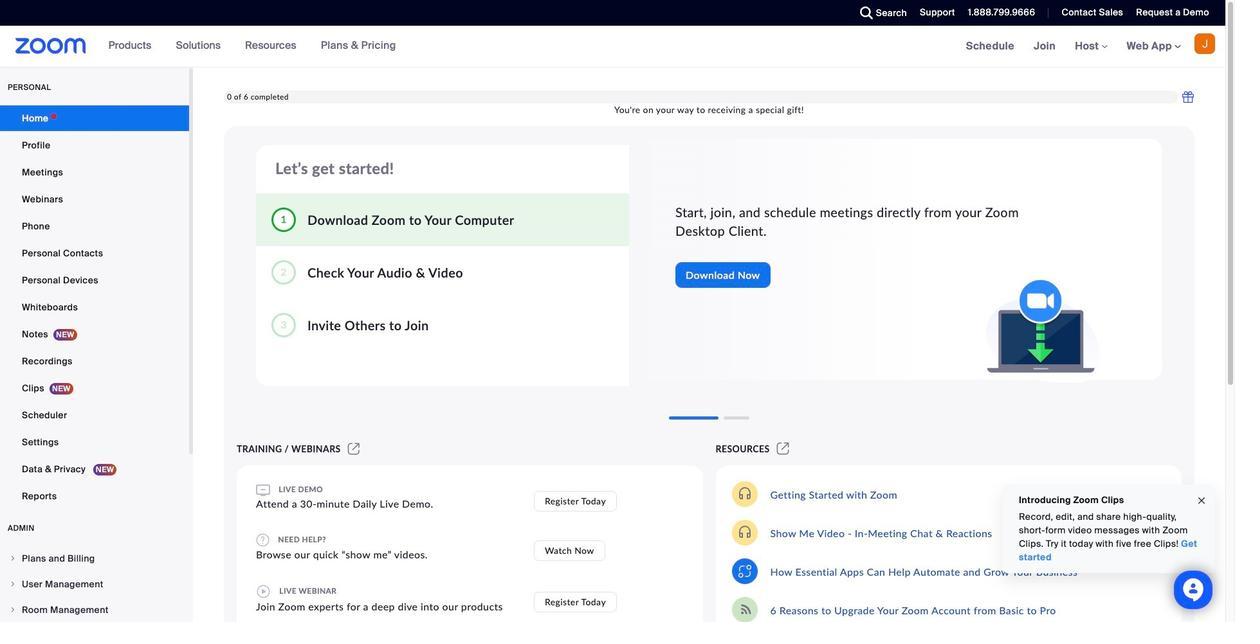 Task type: describe. For each thing, give the bounding box(es) containing it.
admin menu menu
[[0, 547, 189, 623]]

3 menu item from the top
[[0, 598, 189, 623]]

right image for 3rd 'menu item'
[[9, 607, 17, 615]]

2 menu item from the top
[[0, 573, 189, 597]]

product information navigation
[[99, 26, 406, 67]]

profile picture image
[[1195, 33, 1216, 54]]

personal menu menu
[[0, 106, 189, 511]]



Task type: vqa. For each thing, say whether or not it's contained in the screenshot.
More options for temp icon
no



Task type: locate. For each thing, give the bounding box(es) containing it.
1 right image from the top
[[9, 555, 17, 563]]

right image up right image
[[9, 555, 17, 563]]

2 window new image from the left
[[775, 444, 791, 455]]

banner
[[0, 26, 1226, 68]]

right image
[[9, 581, 17, 589]]

1 horizontal spatial window new image
[[775, 444, 791, 455]]

window new image
[[346, 444, 362, 455], [775, 444, 791, 455]]

2 vertical spatial menu item
[[0, 598, 189, 623]]

0 horizontal spatial window new image
[[346, 444, 362, 455]]

0 vertical spatial menu item
[[0, 547, 189, 571]]

right image for 1st 'menu item'
[[9, 555, 17, 563]]

2 right image from the top
[[9, 607, 17, 615]]

zoom logo image
[[15, 38, 86, 54]]

meetings navigation
[[957, 26, 1226, 68]]

right image down right image
[[9, 607, 17, 615]]

close image
[[1197, 494, 1207, 509]]

menu item
[[0, 547, 189, 571], [0, 573, 189, 597], [0, 598, 189, 623]]

1 window new image from the left
[[346, 444, 362, 455]]

1 vertical spatial right image
[[9, 607, 17, 615]]

0 vertical spatial right image
[[9, 555, 17, 563]]

right image
[[9, 555, 17, 563], [9, 607, 17, 615]]

1 vertical spatial menu item
[[0, 573, 189, 597]]

1 menu item from the top
[[0, 547, 189, 571]]



